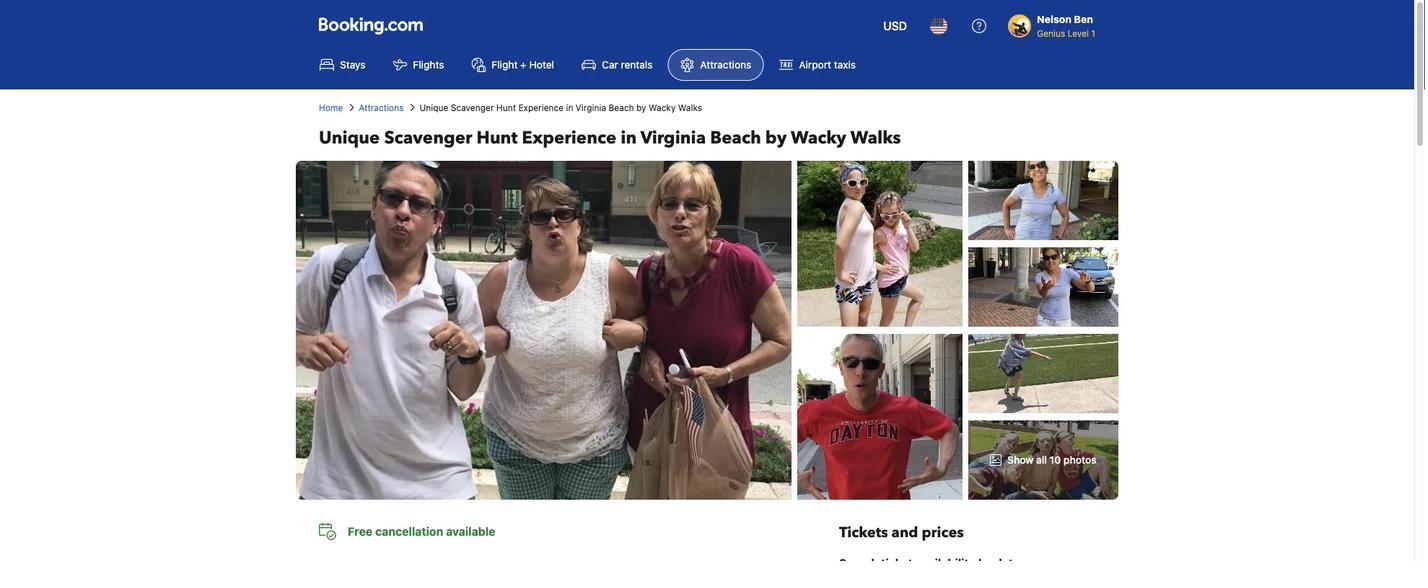 Task type: vqa. For each thing, say whether or not it's contained in the screenshot.
the Attractions link
yes



Task type: describe. For each thing, give the bounding box(es) containing it.
0 vertical spatial experience
[[519, 103, 564, 113]]

0 horizontal spatial beach
[[609, 103, 634, 113]]

available
[[446, 525, 496, 539]]

all
[[1037, 454, 1048, 466]]

cancellation
[[375, 525, 443, 539]]

usd
[[884, 19, 908, 33]]

1 horizontal spatial wacky
[[791, 126, 847, 150]]

airport taxis link
[[767, 49, 868, 81]]

airport
[[799, 59, 832, 71]]

1 vertical spatial virginia
[[641, 126, 706, 150]]

1 vertical spatial experience
[[522, 126, 617, 150]]

nelson
[[1038, 13, 1072, 25]]

0 horizontal spatial in
[[566, 103, 573, 113]]

home
[[319, 103, 343, 113]]

level
[[1068, 28, 1089, 38]]

show
[[1008, 454, 1034, 466]]

0 horizontal spatial virginia
[[576, 103, 606, 113]]

1 vertical spatial walks
[[851, 126, 901, 150]]

+
[[521, 59, 527, 71]]

hotel
[[530, 59, 554, 71]]

photos
[[1064, 454, 1097, 466]]

and
[[892, 523, 919, 543]]

stays link
[[308, 49, 378, 81]]

car rentals link
[[570, 49, 665, 81]]

flight + hotel
[[492, 59, 554, 71]]

flight
[[492, 59, 518, 71]]

0 vertical spatial unique scavenger hunt experience in virginia beach by wacky walks
[[420, 103, 702, 113]]

1
[[1092, 28, 1096, 38]]

attractions inside attractions link
[[701, 59, 752, 71]]

1 vertical spatial unique scavenger hunt experience in virginia beach by wacky walks
[[319, 126, 901, 150]]

flights
[[413, 59, 444, 71]]

0 vertical spatial hunt
[[497, 103, 516, 113]]

nelson ben genius level 1
[[1038, 13, 1096, 38]]

booking.com image
[[319, 17, 423, 35]]



Task type: locate. For each thing, give the bounding box(es) containing it.
1 vertical spatial wacky
[[791, 126, 847, 150]]

home link
[[319, 101, 343, 114]]

0 vertical spatial by
[[637, 103, 647, 113]]

1 horizontal spatial unique
[[420, 103, 449, 113]]

stays
[[340, 59, 366, 71]]

experience
[[519, 103, 564, 113], [522, 126, 617, 150]]

0 horizontal spatial attractions link
[[359, 101, 404, 114]]

prices
[[922, 523, 964, 543]]

free cancellation available
[[348, 525, 496, 539]]

1 horizontal spatial virginia
[[641, 126, 706, 150]]

0 horizontal spatial by
[[637, 103, 647, 113]]

0 vertical spatial walks
[[678, 103, 702, 113]]

1 vertical spatial attractions
[[359, 103, 404, 113]]

0 vertical spatial in
[[566, 103, 573, 113]]

car
[[602, 59, 618, 71]]

0 horizontal spatial walks
[[678, 103, 702, 113]]

scavenger
[[451, 103, 494, 113], [384, 126, 473, 150]]

unique
[[420, 103, 449, 113], [319, 126, 380, 150]]

0 horizontal spatial wacky
[[649, 103, 676, 113]]

flights link
[[381, 49, 457, 81]]

flight + hotel link
[[459, 49, 567, 81]]

0 horizontal spatial unique
[[319, 126, 380, 150]]

1 vertical spatial unique
[[319, 126, 380, 150]]

1 horizontal spatial attractions
[[701, 59, 752, 71]]

0 horizontal spatial attractions
[[359, 103, 404, 113]]

0 vertical spatial virginia
[[576, 103, 606, 113]]

beach
[[609, 103, 634, 113], [711, 126, 761, 150]]

genius
[[1038, 28, 1066, 38]]

show all 10 photos
[[1008, 454, 1097, 466]]

attractions link
[[668, 49, 764, 81], [359, 101, 404, 114]]

1 vertical spatial beach
[[711, 126, 761, 150]]

10
[[1050, 454, 1061, 466]]

airport taxis
[[799, 59, 856, 71]]

rentals
[[621, 59, 653, 71]]

1 vertical spatial in
[[621, 126, 637, 150]]

0 vertical spatial beach
[[609, 103, 634, 113]]

1 vertical spatial by
[[766, 126, 787, 150]]

0 vertical spatial attractions
[[701, 59, 752, 71]]

0 vertical spatial wacky
[[649, 103, 676, 113]]

car rentals
[[602, 59, 653, 71]]

wacky
[[649, 103, 676, 113], [791, 126, 847, 150]]

hunt
[[497, 103, 516, 113], [477, 126, 518, 150]]

unique down flights
[[420, 103, 449, 113]]

unique down home at the left top of the page
[[319, 126, 380, 150]]

tickets
[[840, 523, 888, 543]]

1 vertical spatial scavenger
[[384, 126, 473, 150]]

1 horizontal spatial in
[[621, 126, 637, 150]]

ben
[[1075, 13, 1094, 25]]

in
[[566, 103, 573, 113], [621, 126, 637, 150]]

1 horizontal spatial attractions link
[[668, 49, 764, 81]]

1 horizontal spatial beach
[[711, 126, 761, 150]]

unique scavenger hunt experience in virginia beach by wacky walks
[[420, 103, 702, 113], [319, 126, 901, 150]]

1 vertical spatial attractions link
[[359, 101, 404, 114]]

usd button
[[875, 9, 916, 43]]

walks
[[678, 103, 702, 113], [851, 126, 901, 150]]

by
[[637, 103, 647, 113], [766, 126, 787, 150]]

free
[[348, 525, 373, 539]]

1 horizontal spatial by
[[766, 126, 787, 150]]

1 vertical spatial hunt
[[477, 126, 518, 150]]

taxis
[[834, 59, 856, 71]]

0 vertical spatial scavenger
[[451, 103, 494, 113]]

1 horizontal spatial walks
[[851, 126, 901, 150]]

your account menu nelson ben genius level 1 element
[[1009, 6, 1102, 40]]

virginia
[[576, 103, 606, 113], [641, 126, 706, 150]]

0 vertical spatial unique
[[420, 103, 449, 113]]

0 vertical spatial attractions link
[[668, 49, 764, 81]]

tickets and prices
[[840, 523, 964, 543]]

attractions
[[701, 59, 752, 71], [359, 103, 404, 113]]



